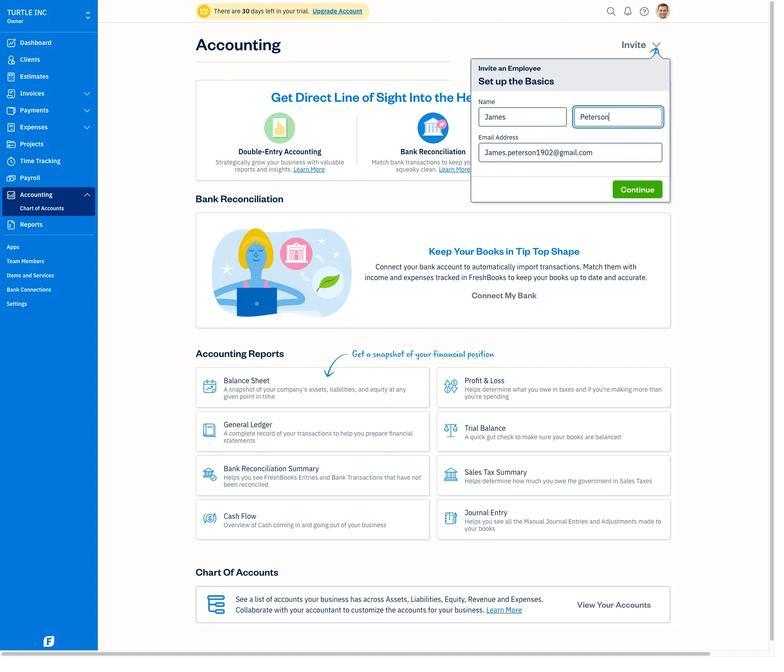 Task type: describe. For each thing, give the bounding box(es) containing it.
payment image
[[6, 106, 16, 115]]

cash flow overview of cash coming in and going out of your business
[[224, 512, 387, 529]]

strategically grow your business with valuable reports and insights.
[[216, 158, 344, 174]]

complete
[[229, 430, 256, 438]]

point
[[240, 393, 255, 401]]

bank up been
[[224, 464, 240, 473]]

the inside journal entries and chart of accounts create journal entries and edit accounts in the chart of accounts with
[[643, 158, 652, 166]]

project image
[[6, 140, 16, 149]]

of inside the see a list of accounts your business has across assets, liabilities, equity, revenue and expenses. collaborate with your accountant to customize the accounts for your business.
[[266, 596, 273, 604]]

0 vertical spatial sales
[[465, 468, 482, 477]]

of
[[223, 566, 234, 579]]

and inside the see a list of accounts your business has across assets, liabilities, equity, revenue and expenses. collaborate with your accountant to customize the accounts for your business.
[[498, 596, 510, 604]]

has
[[351, 596, 362, 604]]

journal down tax
[[465, 509, 489, 517]]

match inside connect your bank account to automatically import transactions. match them with income and expenses tracked in freshbooks to keep your books up to date and accurate.
[[584, 263, 603, 272]]

line
[[334, 88, 360, 105]]

settings
[[7, 301, 27, 308]]

accurate.
[[618, 273, 648, 282]]

profit
[[465, 376, 482, 385]]

have
[[397, 474, 411, 482]]

chart of accounts image
[[207, 595, 225, 616]]

and inside profit & loss helps determine what you owe in taxes and if you're making more than you're spending
[[576, 386, 587, 394]]

overview
[[224, 521, 250, 529]]

balance sheet a snapshot of your company's assets, liabilities, and equity at any given point in time
[[224, 376, 406, 401]]

Last Name text field
[[575, 107, 663, 127]]

set
[[479, 74, 494, 87]]

helps for profit & loss
[[465, 386, 481, 394]]

taxes
[[560, 386, 575, 394]]

double-entry accounting
[[239, 147, 322, 156]]

top
[[533, 245, 550, 257]]

in right 'left'
[[276, 7, 282, 15]]

with inside the see a list of accounts your business has across assets, liabilities, equity, revenue and expenses. collaborate with your accountant to customize the accounts for your business.
[[275, 606, 288, 615]]

entries left edit
[[564, 158, 584, 166]]

bank up squeaky
[[401, 147, 418, 156]]

clients
[[20, 56, 40, 64]]

accounts for chart of accounts
[[41, 205, 64, 212]]

0 vertical spatial reconciliation
[[419, 147, 466, 156]]

view
[[578, 600, 596, 610]]

automatically
[[473, 263, 516, 272]]

accounting inside the accounting link
[[20, 191, 53, 199]]

help
[[341, 430, 353, 438]]

a for get
[[367, 350, 371, 360]]

services
[[33, 272, 54, 279]]

in inside cash flow overview of cash coming in and going out of your business
[[295, 521, 301, 529]]

view your accounts link
[[570, 596, 660, 614]]

date
[[589, 273, 603, 282]]

2 horizontal spatial learn more
[[487, 606, 523, 615]]

the inside the see a list of accounts your business has across assets, liabilities, equity, revenue and expenses. collaborate with your accountant to customize the accounts for your business.
[[386, 606, 396, 615]]

learn for entry
[[294, 166, 309, 174]]

to up my
[[509, 273, 515, 282]]

chevron large down image for expenses
[[83, 124, 91, 131]]

connect your bank account to begin matching your bank transactions image
[[211, 227, 353, 318]]

estimate image
[[6, 73, 16, 81]]

books inside connect your bank account to automatically import transactions. match them with income and expenses tracked in freshbooks to keep your books up to date and accurate.
[[550, 273, 569, 282]]

collaborate
[[236, 606, 273, 615]]

owe inside profit & loss helps determine what you owe in taxes and if you're making more than you're spending
[[540, 386, 552, 394]]

list
[[255, 596, 265, 604]]

a for balance sheet
[[224, 386, 228, 394]]

items and services
[[7, 272, 54, 279]]

to inside match bank transactions to keep your books squeaky clean.
[[442, 158, 448, 166]]

import
[[518, 263, 539, 272]]

business.
[[455, 606, 485, 615]]

to inside "trial balance a quick gut check to make sure your books are balanced"
[[516, 433, 521, 441]]

grow
[[252, 158, 266, 166]]

a for see
[[250, 596, 253, 604]]

and inside cash flow overview of cash coming in and going out of your business
[[302, 521, 312, 529]]

go to help image
[[638, 5, 652, 18]]

name
[[479, 98, 496, 106]]

with inside strategically grow your business with valuable reports and insights.
[[307, 158, 319, 166]]

summary for bank reconciliation summary
[[289, 464, 319, 473]]

connect your bank account to automatically import transactions. match them with income and expenses tracked in freshbooks to keep your books up to date and accurate.
[[365, 263, 648, 282]]

the inside invite an employee set up the basics
[[509, 74, 524, 87]]

that
[[385, 474, 396, 482]]

email
[[479, 134, 495, 142]]

invite an employee set up the basics
[[479, 63, 555, 87]]

valuable
[[321, 158, 344, 166]]

across
[[364, 596, 385, 604]]

get direct line of sight into the health of your business
[[271, 88, 596, 105]]

double-entry accounting image
[[265, 113, 296, 144]]

journal right manual
[[546, 518, 567, 526]]

to right account
[[464, 263, 471, 272]]

0 horizontal spatial you're
[[465, 393, 482, 401]]

chart of accounts
[[196, 566, 279, 579]]

in inside connect your bank account to automatically import transactions. match them with income and expenses tracked in freshbooks to keep your books up to date and accurate.
[[462, 273, 468, 282]]

keep inside match bank transactions to keep your books squeaky clean.
[[449, 158, 463, 166]]

gut
[[487, 433, 496, 441]]

2 horizontal spatial more
[[506, 606, 523, 615]]

the inside the journal entry helps you see all the manual journal entries and adjustments made to your books
[[514, 518, 523, 526]]

reconciled
[[239, 481, 269, 489]]

bank reconciliation image
[[418, 113, 449, 144]]

more for double-entry accounting
[[311, 166, 325, 174]]

1 vertical spatial reports
[[249, 347, 284, 360]]

transactions
[[348, 474, 383, 482]]

statements
[[224, 437, 256, 445]]

transactions inside match bank transactions to keep your books squeaky clean.
[[406, 158, 441, 166]]

search image
[[605, 5, 619, 18]]

your inside strategically grow your business with valuable reports and insights.
[[267, 158, 280, 166]]

balance inside balance sheet a snapshot of your company's assets, liabilities, and equity at any given point in time
[[224, 376, 250, 385]]

turtle
[[7, 8, 33, 17]]

trial
[[465, 424, 479, 433]]

First Name text field
[[479, 107, 567, 127]]

entry for double-
[[265, 147, 283, 156]]

team
[[7, 258, 20, 265]]

bank down strategically
[[196, 192, 219, 205]]

dashboard image
[[6, 39, 16, 48]]

time tracking link
[[2, 154, 95, 170]]

learn more for bank reconciliation
[[439, 166, 471, 174]]

&
[[484, 376, 489, 385]]

connect for your
[[376, 263, 402, 272]]

items
[[7, 272, 21, 279]]

1 vertical spatial reconciliation
[[221, 192, 284, 205]]

journal up create
[[525, 147, 550, 156]]

learn more for double-entry accounting
[[294, 166, 325, 174]]

entries inside the journal entry helps you see all the manual journal entries and adjustments made to your books
[[569, 518, 589, 526]]

1 horizontal spatial accounts
[[398, 606, 427, 615]]

dashboard link
[[2, 35, 95, 51]]

bank connections
[[7, 287, 51, 293]]

keep inside connect your bank account to automatically import transactions. match them with income and expenses tracked in freshbooks to keep your books up to date and accurate.
[[517, 273, 532, 282]]

you inside general ledger a complete record of your transactions to help you prepare financial statements
[[354, 430, 365, 438]]

chart left of
[[196, 566, 222, 579]]

1 vertical spatial bank reconciliation
[[196, 192, 284, 205]]

position
[[468, 350, 495, 360]]

helps inside the journal entry helps you see all the manual journal entries and adjustments made to your books
[[465, 518, 481, 526]]

get a snapshot of your financial position
[[353, 350, 495, 360]]

freshbooks image
[[42, 637, 56, 648]]

with inside journal entries and chart of accounts create journal entries and edit accounts in the chart of accounts with
[[575, 166, 588, 174]]

Enter an email address text field
[[479, 143, 663, 162]]

1 horizontal spatial snapshot
[[373, 350, 405, 360]]

your inside general ledger a complete record of your transactions to help you prepare financial statements
[[284, 430, 296, 438]]

transactions.
[[540, 263, 582, 272]]

and inside the journal entry helps you see all the manual journal entries and adjustments made to your books
[[590, 518, 601, 526]]

sales tax summary helps determine how much you owe the government in sales taxes
[[465, 468, 653, 485]]

edit
[[597, 158, 608, 166]]

made
[[639, 518, 655, 526]]

and inside bank reconciliation summary helps you see freshbooks entries and bank transactions that have not been reconciled
[[320, 474, 330, 482]]

equity,
[[445, 596, 467, 604]]

in left tip
[[506, 245, 514, 257]]

business inside the see a list of accounts your business has across assets, liabilities, equity, revenue and expenses. collaborate with your accountant to customize the accounts for your business.
[[321, 596, 349, 604]]

shape
[[552, 245, 580, 257]]

inc
[[34, 8, 47, 17]]

account
[[339, 7, 363, 15]]

taxes
[[637, 477, 653, 485]]

how
[[513, 477, 525, 485]]

loss
[[491, 376, 505, 385]]

bank inside connect your bank account to automatically import transactions. match them with income and expenses tracked in freshbooks to keep your books up to date and accurate.
[[420, 263, 436, 272]]

chart of accounts link
[[4, 203, 93, 214]]

customize
[[351, 606, 384, 615]]

up inside connect your bank account to automatically import transactions. match them with income and expenses tracked in freshbooks to keep your books up to date and accurate.
[[571, 273, 579, 282]]

account
[[437, 263, 463, 272]]

of inside balance sheet a snapshot of your company's assets, liabilities, and equity at any given point in time
[[257, 386, 262, 394]]

freshbooks inside connect your bank account to automatically import transactions. match them with income and expenses tracked in freshbooks to keep your books up to date and accurate.
[[469, 273, 507, 282]]

tracking
[[36, 157, 61, 165]]

chart inside main element
[[20, 205, 34, 212]]

sight
[[377, 88, 407, 105]]

freshbooks inside bank reconciliation summary helps you see freshbooks entries and bank transactions that have not been reconciled
[[264, 474, 297, 482]]

my
[[505, 290, 517, 300]]

bank left transactions
[[332, 474, 346, 482]]

if
[[588, 386, 592, 394]]

get for get direct line of sight into the health of your business
[[271, 88, 293, 105]]

match inside match bank transactions to keep your books squeaky clean.
[[372, 158, 389, 166]]

the inside sales tax summary helps determine how much you owe the government in sales taxes
[[568, 477, 577, 485]]

chevron large down image for invoices
[[83, 90, 91, 97]]

ledger
[[251, 420, 272, 429]]

crown image
[[199, 6, 209, 16]]

accounts for chart of accounts
[[236, 566, 279, 579]]

chart up edit
[[591, 147, 609, 156]]

bank reconciliation summary helps you see freshbooks entries and bank transactions that have not been reconciled
[[224, 464, 421, 489]]

sheet
[[251, 376, 270, 385]]

chevron large down image for accounting
[[83, 191, 91, 199]]

see inside bank reconciliation summary helps you see freshbooks entries and bank transactions that have not been reconciled
[[253, 474, 263, 482]]

a for general ledger
[[224, 430, 228, 438]]

your for view your accounts
[[597, 600, 615, 610]]

journal entries and chart of accounts image
[[571, 113, 603, 144]]

keep your books in tip top shape
[[429, 245, 580, 257]]

business
[[543, 88, 596, 105]]

client image
[[6, 56, 16, 65]]

invite for invite
[[622, 38, 647, 50]]

1 horizontal spatial financial
[[434, 350, 466, 360]]



Task type: locate. For each thing, give the bounding box(es) containing it.
0 horizontal spatial sales
[[465, 468, 482, 477]]

1 vertical spatial financial
[[389, 430, 413, 438]]

0 vertical spatial cash
[[224, 512, 240, 521]]

your inside "trial balance a quick gut check to make sure your books are balanced"
[[553, 433, 566, 441]]

0 vertical spatial balance
[[224, 376, 250, 385]]

expense image
[[6, 123, 16, 132]]

0 horizontal spatial connect
[[376, 263, 402, 272]]

of inside general ledger a complete record of your transactions to help you prepare financial statements
[[277, 430, 282, 438]]

helps inside profit & loss helps determine what you owe in taxes and if you're making more than you're spending
[[465, 386, 481, 394]]

money image
[[6, 174, 16, 183]]

snapshot
[[373, 350, 405, 360], [229, 386, 255, 394]]

your inside view your accounts link
[[597, 600, 615, 610]]

invite left chevrondown image
[[622, 38, 647, 50]]

0 vertical spatial bank reconciliation
[[401, 147, 466, 156]]

owe left taxes
[[540, 386, 552, 394]]

determine for loss
[[483, 386, 512, 394]]

tracked
[[436, 273, 460, 282]]

chart down "enter an email address" text box
[[524, 166, 540, 174]]

0 horizontal spatial keep
[[449, 158, 463, 166]]

1 vertical spatial snapshot
[[229, 386, 255, 394]]

learn right clean.
[[439, 166, 455, 174]]

left
[[266, 7, 275, 15]]

owner
[[7, 18, 24, 24]]

your up account
[[454, 245, 475, 257]]

invite for invite an employee set up the basics
[[479, 63, 497, 73]]

0 vertical spatial entry
[[265, 147, 283, 156]]

trial.
[[297, 7, 310, 15]]

1 horizontal spatial match
[[584, 263, 603, 272]]

determine inside sales tax summary helps determine how much you owe the government in sales taxes
[[483, 477, 512, 485]]

the up 'continue'
[[643, 158, 652, 166]]

see left all
[[494, 518, 504, 526]]

timer image
[[6, 157, 16, 166]]

and down "them"
[[605, 273, 617, 282]]

address
[[496, 134, 519, 142]]

0 horizontal spatial reports
[[20, 221, 43, 229]]

connect inside connect your bank account to automatically import transactions. match them with income and expenses tracked in freshbooks to keep your books up to date and accurate.
[[376, 263, 402, 272]]

expenses link
[[2, 120, 95, 136]]

helps inside bank reconciliation summary helps you see freshbooks entries and bank transactions that have not been reconciled
[[224, 474, 240, 482]]

2 determine from the top
[[483, 477, 512, 485]]

0 horizontal spatial cash
[[224, 512, 240, 521]]

0 vertical spatial business
[[281, 158, 306, 166]]

bank connections link
[[2, 283, 95, 296]]

connect for my
[[472, 290, 504, 300]]

1 horizontal spatial connect
[[472, 290, 504, 300]]

entry for journal
[[491, 509, 508, 517]]

a down trial
[[465, 433, 469, 441]]

0 horizontal spatial more
[[311, 166, 325, 174]]

books
[[477, 245, 504, 257]]

business right out
[[362, 521, 387, 529]]

business
[[281, 158, 306, 166], [362, 521, 387, 529], [321, 596, 349, 604]]

cash left coming
[[258, 521, 272, 529]]

bank
[[391, 158, 405, 166], [420, 263, 436, 272]]

in left taxes
[[553, 386, 558, 394]]

in inside balance sheet a snapshot of your company's assets, liabilities, and equity at any given point in time
[[256, 393, 261, 401]]

a
[[367, 350, 371, 360], [250, 596, 253, 604]]

and left adjustments
[[590, 518, 601, 526]]

1 horizontal spatial balance
[[481, 424, 506, 433]]

a
[[224, 386, 228, 394], [224, 430, 228, 438], [465, 433, 469, 441]]

business inside cash flow overview of cash coming in and going out of your business
[[362, 521, 387, 529]]

helps for sales tax summary
[[465, 477, 481, 485]]

the right into
[[435, 88, 454, 105]]

cash
[[224, 512, 240, 521], [258, 521, 272, 529]]

2 vertical spatial your
[[597, 600, 615, 610]]

you left all
[[483, 518, 493, 526]]

chevron large down image up projects link
[[83, 124, 91, 131]]

1 vertical spatial your
[[454, 245, 475, 257]]

accounts inside journal entries and chart of accounts create journal entries and edit accounts in the chart of accounts with
[[610, 158, 635, 166]]

are left the 30
[[232, 7, 241, 15]]

0 vertical spatial chevron large down image
[[83, 90, 91, 97]]

invite button
[[614, 33, 671, 55]]

1 horizontal spatial up
[[571, 273, 579, 282]]

1 determine from the top
[[483, 386, 512, 394]]

government
[[579, 477, 612, 485]]

invite inside invite an employee set up the basics
[[479, 63, 497, 73]]

get up 'liabilities,'
[[353, 350, 365, 360]]

entry up all
[[491, 509, 508, 517]]

1 horizontal spatial owe
[[555, 477, 567, 485]]

2 vertical spatial reconciliation
[[242, 464, 287, 473]]

bank inside main element
[[7, 287, 19, 293]]

expenses
[[404, 273, 434, 282]]

1 horizontal spatial get
[[353, 350, 365, 360]]

financial inside general ledger a complete record of your transactions to help you prepare financial statements
[[389, 430, 413, 438]]

1 vertical spatial sales
[[620, 477, 635, 485]]

0 horizontal spatial up
[[496, 74, 507, 87]]

0 vertical spatial transactions
[[406, 158, 441, 166]]

2 chevron large down image from the top
[[83, 107, 91, 114]]

connect
[[376, 263, 402, 272], [472, 290, 504, 300]]

2 horizontal spatial accounts
[[610, 158, 635, 166]]

a up equity
[[367, 350, 371, 360]]

accountant
[[306, 606, 342, 615]]

match left squeaky
[[372, 158, 389, 166]]

1 horizontal spatial are
[[585, 433, 594, 441]]

helps down profit
[[465, 386, 481, 394]]

accounting reports
[[196, 347, 284, 360]]

transactions
[[406, 158, 441, 166], [298, 430, 332, 438]]

learn for reconciliation
[[439, 166, 455, 174]]

0 vertical spatial up
[[496, 74, 507, 87]]

0 horizontal spatial summary
[[289, 464, 319, 473]]

bank inside button
[[518, 290, 537, 300]]

get
[[271, 88, 293, 105], [353, 350, 365, 360]]

up inside invite an employee set up the basics
[[496, 74, 507, 87]]

out
[[331, 521, 340, 529]]

you inside the journal entry helps you see all the manual journal entries and adjustments made to your books
[[483, 518, 493, 526]]

1 vertical spatial entry
[[491, 509, 508, 517]]

upgrade
[[313, 7, 338, 15]]

up down transactions.
[[571, 273, 579, 282]]

determine down loss
[[483, 386, 512, 394]]

your
[[283, 7, 295, 15], [267, 158, 280, 166], [464, 158, 477, 166], [404, 263, 418, 272], [534, 273, 548, 282], [416, 350, 432, 360], [264, 386, 276, 394], [284, 430, 296, 438], [553, 433, 566, 441], [348, 521, 361, 529], [465, 525, 478, 533], [305, 596, 319, 604], [290, 606, 304, 615], [439, 606, 453, 615]]

1 horizontal spatial see
[[494, 518, 504, 526]]

entries inside bank reconciliation summary helps you see freshbooks entries and bank transactions that have not been reconciled
[[299, 474, 318, 482]]

business inside strategically grow your business with valuable reports and insights.
[[281, 158, 306, 166]]

balance
[[224, 376, 250, 385], [481, 424, 506, 433]]

1 horizontal spatial you're
[[593, 386, 610, 394]]

1 vertical spatial balance
[[481, 424, 506, 433]]

keep right clean.
[[449, 158, 463, 166]]

your right view
[[597, 600, 615, 610]]

record
[[257, 430, 275, 438]]

reports up sheet
[[249, 347, 284, 360]]

you right what
[[528, 386, 539, 394]]

a for trial balance
[[465, 433, 469, 441]]

to left date at the top of page
[[581, 273, 587, 282]]

1 vertical spatial a
[[250, 596, 253, 604]]

and inside balance sheet a snapshot of your company's assets, liabilities, and equity at any given point in time
[[359, 386, 369, 394]]

journal entries and chart of accounts create journal entries and edit accounts in the chart of accounts with
[[522, 147, 652, 174]]

0 horizontal spatial snapshot
[[229, 386, 255, 394]]

1 vertical spatial connect
[[472, 290, 504, 300]]

in left time
[[256, 393, 261, 401]]

of inside main element
[[35, 205, 40, 212]]

invite inside dropdown button
[[622, 38, 647, 50]]

learn right insights.
[[294, 166, 309, 174]]

1 vertical spatial keep
[[517, 273, 532, 282]]

1 horizontal spatial learn more
[[439, 166, 471, 174]]

your inside match bank transactions to keep your books squeaky clean.
[[464, 158, 477, 166]]

and left edit
[[585, 158, 596, 166]]

you inside profit & loss helps determine what you owe in taxes and if you're making more than you're spending
[[528, 386, 539, 394]]

reports down the chart of accounts
[[20, 221, 43, 229]]

sure
[[540, 433, 552, 441]]

and right items
[[23, 272, 32, 279]]

get for get a snapshot of your financial position
[[353, 350, 365, 360]]

connect inside button
[[472, 290, 504, 300]]

are inside "trial balance a quick gut check to make sure your books are balanced"
[[585, 433, 594, 441]]

a down general
[[224, 430, 228, 438]]

sales left taxes
[[620, 477, 635, 485]]

and right income
[[390, 273, 402, 282]]

to left customize
[[343, 606, 350, 615]]

0 horizontal spatial owe
[[540, 386, 552, 394]]

bank reconciliation down reports
[[196, 192, 284, 205]]

apps
[[7, 244, 19, 251]]

1 horizontal spatial invite
[[622, 38, 647, 50]]

freshbooks
[[469, 273, 507, 282], [264, 474, 297, 482]]

0 vertical spatial freshbooks
[[469, 273, 507, 282]]

1 vertical spatial owe
[[555, 477, 567, 485]]

0 vertical spatial match
[[372, 158, 389, 166]]

equity
[[371, 386, 388, 394]]

in inside profit & loss helps determine what you owe in taxes and if you're making more than you're spending
[[553, 386, 558, 394]]

0 horizontal spatial match
[[372, 158, 389, 166]]

with down "enter an email address" text box
[[575, 166, 588, 174]]

chevron large down image
[[83, 124, 91, 131], [83, 191, 91, 199]]

reconciliation up reconciled
[[242, 464, 287, 473]]

going
[[314, 521, 329, 529]]

liabilities,
[[411, 596, 443, 604]]

and left going
[[302, 521, 312, 529]]

see right been
[[253, 474, 263, 482]]

financial left position
[[434, 350, 466, 360]]

0 vertical spatial a
[[367, 350, 371, 360]]

you inside sales tax summary helps determine how much you owe the government in sales taxes
[[543, 477, 554, 485]]

accounts inside main element
[[41, 205, 64, 212]]

are left the balanced
[[585, 433, 594, 441]]

0 vertical spatial bank
[[391, 158, 405, 166]]

reports inside main element
[[20, 221, 43, 229]]

books inside the journal entry helps you see all the manual journal entries and adjustments made to your books
[[479, 525, 496, 533]]

bank inside match bank transactions to keep your books squeaky clean.
[[391, 158, 405, 166]]

and right reports
[[257, 166, 267, 174]]

summary inside bank reconciliation summary helps you see freshbooks entries and bank transactions that have not been reconciled
[[289, 464, 319, 473]]

strategically
[[216, 158, 250, 166]]

much
[[526, 477, 542, 485]]

accounts right edit
[[610, 158, 635, 166]]

trial balance a quick gut check to make sure your books are balanced
[[465, 424, 622, 441]]

accounts for view your accounts
[[616, 600, 652, 610]]

1 chevron large down image from the top
[[83, 124, 91, 131]]

payroll
[[20, 174, 40, 182]]

1 vertical spatial determine
[[483, 477, 512, 485]]

a left the point
[[224, 386, 228, 394]]

determine for summary
[[483, 477, 512, 485]]

into
[[410, 88, 433, 105]]

0 horizontal spatial see
[[253, 474, 263, 482]]

1 vertical spatial are
[[585, 433, 594, 441]]

connect up income
[[376, 263, 402, 272]]

revenue
[[468, 596, 496, 604]]

books left all
[[479, 525, 496, 533]]

1 vertical spatial match
[[584, 263, 603, 272]]

1 horizontal spatial entry
[[491, 509, 508, 517]]

0 vertical spatial snapshot
[[373, 350, 405, 360]]

summary for sales tax summary
[[497, 468, 527, 477]]

your for keep your books in tip top shape
[[454, 245, 475, 257]]

bank right my
[[518, 290, 537, 300]]

a inside general ledger a complete record of your transactions to help you prepare financial statements
[[224, 430, 228, 438]]

0 horizontal spatial accounts
[[274, 596, 303, 604]]

a inside the see a list of accounts your business has across assets, liabilities, equity, revenue and expenses. collaborate with your accountant to customize the accounts for your business.
[[250, 596, 253, 604]]

1 horizontal spatial reports
[[249, 347, 284, 360]]

not
[[412, 474, 421, 482]]

0 horizontal spatial transactions
[[298, 430, 332, 438]]

double-
[[239, 147, 265, 156]]

1 vertical spatial invite
[[479, 63, 497, 73]]

and left if
[[576, 386, 587, 394]]

you inside bank reconciliation summary helps you see freshbooks entries and bank transactions that have not been reconciled
[[242, 474, 252, 482]]

reconciliation inside bank reconciliation summary helps you see freshbooks entries and bank transactions that have not been reconciled
[[242, 464, 287, 473]]

0 horizontal spatial balance
[[224, 376, 250, 385]]

business up accountant
[[321, 596, 349, 604]]

summary
[[289, 464, 319, 473], [497, 468, 527, 477]]

main element
[[0, 0, 120, 651]]

tax
[[484, 468, 495, 477]]

invoices
[[20, 89, 44, 97]]

turtle inc owner
[[7, 8, 47, 24]]

1 horizontal spatial keep
[[517, 273, 532, 282]]

and inside items and services link
[[23, 272, 32, 279]]

bank reconciliation up match bank transactions to keep your books squeaky clean.
[[401, 147, 466, 156]]

1 horizontal spatial sales
[[620, 477, 635, 485]]

the left government at the right of the page
[[568, 477, 577, 485]]

match up date at the top of page
[[584, 263, 603, 272]]

entries down 'journal entries and chart of accounts' image
[[551, 147, 575, 156]]

chevron large down image down invoices link
[[83, 107, 91, 114]]

profit & loss helps determine what you owe in taxes and if you're making more than you're spending
[[465, 376, 663, 401]]

estimates link
[[2, 69, 95, 85]]

bank left clean.
[[391, 158, 405, 166]]

and down 'journal entries and chart of accounts' image
[[576, 147, 589, 156]]

owe right much
[[555, 477, 567, 485]]

chevrondown image
[[651, 38, 663, 50]]

more for bank reconciliation
[[456, 166, 471, 174]]

in inside journal entries and chart of accounts create journal entries and edit accounts in the chart of accounts with
[[636, 158, 641, 166]]

accounts right list
[[274, 596, 303, 604]]

report image
[[6, 221, 16, 230]]

your inside balance sheet a snapshot of your company's assets, liabilities, and equity at any given point in time
[[264, 386, 276, 394]]

a inside "trial balance a quick gut check to make sure your books are balanced"
[[465, 433, 469, 441]]

1 horizontal spatial a
[[367, 350, 371, 360]]

0 vertical spatial owe
[[540, 386, 552, 394]]

entry inside the journal entry helps you see all the manual journal entries and adjustments made to your books
[[491, 509, 508, 517]]

helps left all
[[465, 518, 481, 526]]

reports link
[[2, 217, 95, 233]]

apps link
[[2, 240, 95, 254]]

see inside the journal entry helps you see all the manual journal entries and adjustments made to your books
[[494, 518, 504, 526]]

company's
[[277, 386, 308, 394]]

0 horizontal spatial learn
[[294, 166, 309, 174]]

chevron large down image
[[83, 90, 91, 97], [83, 107, 91, 114]]

chart of accounts
[[20, 205, 64, 212]]

0 horizontal spatial freshbooks
[[264, 474, 297, 482]]

chevron large down image for payments
[[83, 107, 91, 114]]

1 horizontal spatial your
[[513, 88, 540, 105]]

the down employee
[[509, 74, 524, 87]]

match
[[372, 158, 389, 166], [584, 263, 603, 272]]

0 vertical spatial get
[[271, 88, 293, 105]]

to right clean.
[[442, 158, 448, 166]]

accounts down assets,
[[398, 606, 427, 615]]

in right government at the right of the page
[[614, 477, 619, 485]]

balance up given
[[224, 376, 250, 385]]

with inside connect your bank account to automatically import transactions. match them with income and expenses tracked in freshbooks to keep your books up to date and accurate.
[[623, 263, 637, 272]]

tip
[[516, 245, 531, 257]]

in inside sales tax summary helps determine how much you owe the government in sales taxes
[[614, 477, 619, 485]]

direct
[[296, 88, 332, 105]]

to inside the journal entry helps you see all the manual journal entries and adjustments made to your books
[[656, 518, 662, 526]]

you right been
[[242, 474, 252, 482]]

1 vertical spatial bank
[[420, 263, 436, 272]]

2 vertical spatial accounts
[[398, 606, 427, 615]]

spending
[[484, 393, 509, 401]]

accounts
[[619, 147, 649, 156], [548, 166, 574, 174], [41, 205, 64, 212], [236, 566, 279, 579], [616, 600, 652, 610]]

cash up overview
[[224, 512, 240, 521]]

0 horizontal spatial business
[[281, 158, 306, 166]]

payments
[[20, 106, 49, 114]]

journal right create
[[542, 158, 563, 166]]

reconciliation up match bank transactions to keep your books squeaky clean.
[[419, 147, 466, 156]]

your up "first name" text box
[[513, 88, 540, 105]]

to inside general ledger a complete record of your transactions to help you prepare financial statements
[[334, 430, 339, 438]]

2 horizontal spatial learn
[[487, 606, 505, 615]]

2 chevron large down image from the top
[[83, 191, 91, 199]]

learn more down revenue
[[487, 606, 523, 615]]

you right "help"
[[354, 430, 365, 438]]

your inside cash flow overview of cash coming in and going out of your business
[[348, 521, 361, 529]]

up
[[496, 74, 507, 87], [571, 273, 579, 282]]

books inside match bank transactions to keep your books squeaky clean.
[[478, 158, 495, 166]]

snapshot up at
[[373, 350, 405, 360]]

books inside "trial balance a quick gut check to make sure your books are balanced"
[[567, 433, 584, 441]]

1 vertical spatial cash
[[258, 521, 272, 529]]

been
[[224, 481, 238, 489]]

reconciliation down reports
[[221, 192, 284, 205]]

helps inside sales tax summary helps determine how much you owe the government in sales taxes
[[465, 477, 481, 485]]

2 horizontal spatial business
[[362, 521, 387, 529]]

than
[[650, 386, 663, 394]]

chart image
[[6, 191, 16, 200]]

1 chevron large down image from the top
[[83, 90, 91, 97]]

0 vertical spatial accounts
[[610, 158, 635, 166]]

in right tracked
[[462, 273, 468, 282]]

helps for bank reconciliation summary
[[224, 474, 240, 482]]

0 horizontal spatial financial
[[389, 430, 413, 438]]

with right collaborate
[[275, 606, 288, 615]]

1 horizontal spatial cash
[[258, 521, 272, 529]]

invoice image
[[6, 89, 16, 98]]

you
[[528, 386, 539, 394], [354, 430, 365, 438], [242, 474, 252, 482], [543, 477, 554, 485], [483, 518, 493, 526]]

close image
[[655, 86, 665, 97]]

0 horizontal spatial bank
[[391, 158, 405, 166]]

snapshot inside balance sheet a snapshot of your company's assets, liabilities, and equity at any given point in time
[[229, 386, 255, 394]]

0 horizontal spatial bank reconciliation
[[196, 192, 284, 205]]

learn down revenue
[[487, 606, 505, 615]]

balanced
[[596, 433, 622, 441]]

0 horizontal spatial entry
[[265, 147, 283, 156]]

1 vertical spatial accounts
[[274, 596, 303, 604]]

0 vertical spatial reports
[[20, 221, 43, 229]]

2 horizontal spatial your
[[597, 600, 615, 610]]

bank up 'expenses'
[[420, 263, 436, 272]]

transactions inside general ledger a complete record of your transactions to help you prepare financial statements
[[298, 430, 332, 438]]

general
[[224, 420, 249, 429]]

your inside the journal entry helps you see all the manual journal entries and adjustments made to your books
[[465, 525, 478, 533]]

entries
[[551, 147, 575, 156], [564, 158, 584, 166], [299, 474, 318, 482], [569, 518, 589, 526]]

0 vertical spatial invite
[[622, 38, 647, 50]]

summary inside sales tax summary helps determine how much you owe the government in sales taxes
[[497, 468, 527, 477]]

determine down tax
[[483, 477, 512, 485]]

financial right prepare
[[389, 430, 413, 438]]

1 vertical spatial get
[[353, 350, 365, 360]]

income
[[365, 273, 389, 282]]

0 vertical spatial keep
[[449, 158, 463, 166]]

0 horizontal spatial learn more
[[294, 166, 325, 174]]

and left equity
[[359, 386, 369, 394]]

balance inside "trial balance a quick gut check to make sure your books are balanced"
[[481, 424, 506, 433]]

helps down quick
[[465, 477, 481, 485]]

time tracking
[[20, 157, 61, 165]]

0 vertical spatial are
[[232, 7, 241, 15]]

reconciliation
[[419, 147, 466, 156], [221, 192, 284, 205], [242, 464, 287, 473]]

notifications image
[[621, 2, 636, 20]]

1 vertical spatial transactions
[[298, 430, 332, 438]]

the down assets,
[[386, 606, 396, 615]]

to left make
[[516, 433, 521, 441]]

a inside balance sheet a snapshot of your company's assets, liabilities, and equity at any given point in time
[[224, 386, 228, 394]]

0 vertical spatial chevron large down image
[[83, 124, 91, 131]]

upgrade account link
[[311, 7, 363, 15]]

1 vertical spatial business
[[362, 521, 387, 529]]

them
[[605, 263, 622, 272]]

1 horizontal spatial business
[[321, 596, 349, 604]]

up down an
[[496, 74, 507, 87]]

view your accounts
[[578, 600, 652, 610]]

1 horizontal spatial more
[[456, 166, 471, 174]]

balance up gut
[[481, 424, 506, 433]]

0 horizontal spatial your
[[454, 245, 475, 257]]

clients link
[[2, 52, 95, 68]]

to inside the see a list of accounts your business has across assets, liabilities, equity, revenue and expenses. collaborate with your accountant to customize the accounts for your business.
[[343, 606, 350, 615]]

owe inside sales tax summary helps determine how much you owe the government in sales taxes
[[555, 477, 567, 485]]

1 horizontal spatial transactions
[[406, 158, 441, 166]]

1 horizontal spatial bank reconciliation
[[401, 147, 466, 156]]

and inside strategically grow your business with valuable reports and insights.
[[257, 166, 267, 174]]

items and services link
[[2, 269, 95, 282]]

helps down statements
[[224, 474, 240, 482]]

with up accurate.
[[623, 263, 637, 272]]

to
[[442, 158, 448, 166], [464, 263, 471, 272], [509, 273, 515, 282], [581, 273, 587, 282], [334, 430, 339, 438], [516, 433, 521, 441], [656, 518, 662, 526], [343, 606, 350, 615]]

time
[[263, 393, 275, 401]]

transactions down bank reconciliation image
[[406, 158, 441, 166]]

email address
[[479, 134, 519, 142]]

1 horizontal spatial freshbooks
[[469, 273, 507, 282]]

determine inside profit & loss helps determine what you owe in taxes and if you're making more than you're spending
[[483, 386, 512, 394]]

30
[[242, 7, 250, 15]]

books
[[478, 158, 495, 166], [550, 273, 569, 282], [567, 433, 584, 441], [479, 525, 496, 533]]

0 vertical spatial your
[[513, 88, 540, 105]]

expenses
[[20, 123, 48, 131]]



Task type: vqa. For each thing, say whether or not it's contained in the screenshot.


